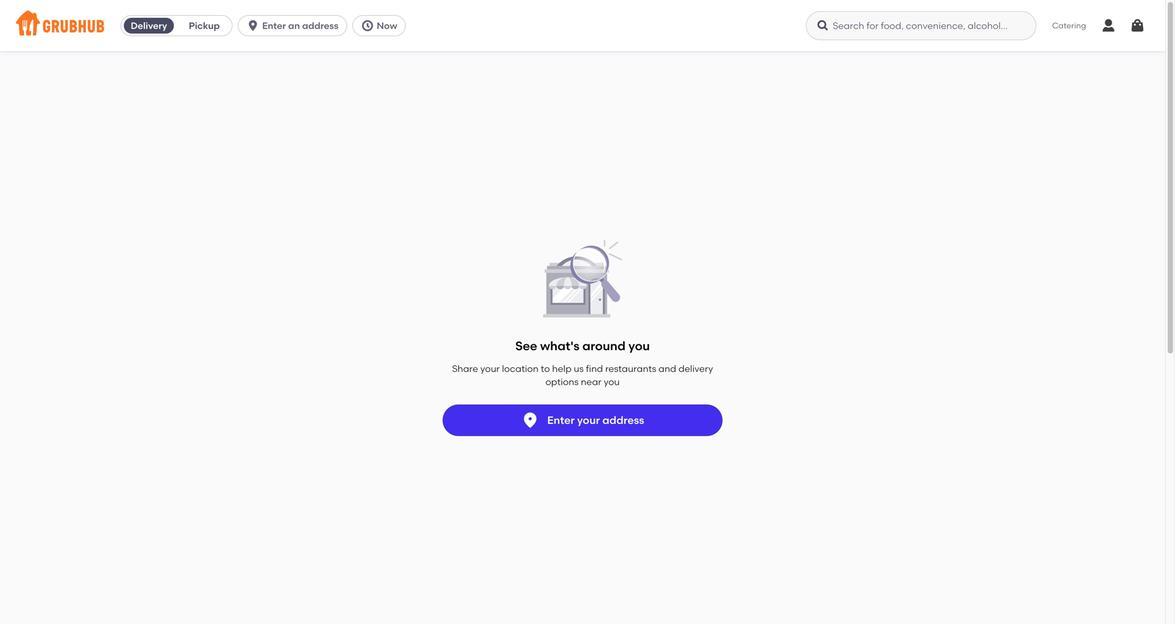Task type: describe. For each thing, give the bounding box(es) containing it.
catering button
[[1044, 11, 1096, 41]]

catering
[[1053, 21, 1087, 30]]

find
[[586, 363, 603, 375]]

options
[[546, 377, 579, 388]]

now button
[[353, 15, 411, 36]]

pickup button
[[177, 15, 232, 36]]

and
[[659, 363, 677, 375]]

location
[[502, 363, 539, 375]]

now
[[377, 20, 398, 31]]

Search for food, convenience, alcohol... search field
[[806, 11, 1037, 40]]

around
[[583, 339, 626, 353]]

near
[[581, 377, 602, 388]]

enter your address
[[548, 414, 645, 427]]

restaurants
[[606, 363, 657, 375]]

your for enter
[[578, 414, 600, 427]]

see what's around you
[[516, 339, 650, 353]]

main navigation navigation
[[0, 0, 1166, 51]]

see
[[516, 339, 538, 353]]

your for share
[[481, 363, 500, 375]]

share
[[452, 363, 478, 375]]

1 horizontal spatial you
[[629, 339, 650, 353]]



Task type: locate. For each thing, give the bounding box(es) containing it.
share your location to help us find restaurants and delivery options near you
[[452, 363, 714, 388]]

pickup
[[189, 20, 220, 31]]

1 vertical spatial address
[[603, 414, 645, 427]]

1 horizontal spatial svg image
[[361, 19, 374, 32]]

svg image
[[247, 19, 260, 32], [361, 19, 374, 32], [817, 19, 830, 32]]

you inside share your location to help us find restaurants and delivery options near you
[[604, 377, 620, 388]]

address right an
[[302, 20, 339, 31]]

0 vertical spatial address
[[302, 20, 339, 31]]

svg image inside now button
[[361, 19, 374, 32]]

enter inside enter an address "button"
[[262, 20, 286, 31]]

delivery
[[679, 363, 714, 375]]

you
[[629, 339, 650, 353], [604, 377, 620, 388]]

svg image for now
[[361, 19, 374, 32]]

1 svg image from the left
[[1101, 18, 1117, 34]]

address inside "button"
[[302, 20, 339, 31]]

help
[[553, 363, 572, 375]]

delivery button
[[121, 15, 177, 36]]

1 vertical spatial you
[[604, 377, 620, 388]]

1 vertical spatial your
[[578, 414, 600, 427]]

1 horizontal spatial svg image
[[1130, 18, 1146, 34]]

address
[[302, 20, 339, 31], [603, 414, 645, 427]]

an
[[288, 20, 300, 31]]

1 horizontal spatial address
[[603, 414, 645, 427]]

delivery
[[131, 20, 167, 31]]

0 horizontal spatial you
[[604, 377, 620, 388]]

address down restaurants
[[603, 414, 645, 427]]

0 vertical spatial your
[[481, 363, 500, 375]]

address for enter an address
[[302, 20, 339, 31]]

you up restaurants
[[629, 339, 650, 353]]

0 horizontal spatial svg image
[[1101, 18, 1117, 34]]

address inside button
[[603, 414, 645, 427]]

1 svg image from the left
[[247, 19, 260, 32]]

1 horizontal spatial enter
[[548, 414, 575, 427]]

0 vertical spatial enter
[[262, 20, 286, 31]]

what's
[[541, 339, 580, 353]]

your inside enter your address button
[[578, 414, 600, 427]]

your inside share your location to help us find restaurants and delivery options near you
[[481, 363, 500, 375]]

us
[[574, 363, 584, 375]]

enter an address button
[[238, 15, 353, 36]]

you right the "near"
[[604, 377, 620, 388]]

1 vertical spatial enter
[[548, 414, 575, 427]]

enter for enter your address
[[548, 414, 575, 427]]

enter left an
[[262, 20, 286, 31]]

position icon image
[[521, 412, 540, 430]]

enter for enter an address
[[262, 20, 286, 31]]

3 svg image from the left
[[817, 19, 830, 32]]

svg image inside enter an address "button"
[[247, 19, 260, 32]]

your right share
[[481, 363, 500, 375]]

0 horizontal spatial your
[[481, 363, 500, 375]]

0 horizontal spatial address
[[302, 20, 339, 31]]

your
[[481, 363, 500, 375], [578, 414, 600, 427]]

2 horizontal spatial svg image
[[817, 19, 830, 32]]

enter inside enter your address button
[[548, 414, 575, 427]]

enter your address button
[[443, 405, 723, 437]]

1 horizontal spatial your
[[578, 414, 600, 427]]

your down the "near"
[[578, 414, 600, 427]]

0 horizontal spatial enter
[[262, 20, 286, 31]]

0 vertical spatial you
[[629, 339, 650, 353]]

address for enter your address
[[603, 414, 645, 427]]

enter right position icon
[[548, 414, 575, 427]]

svg image
[[1101, 18, 1117, 34], [1130, 18, 1146, 34]]

0 horizontal spatial svg image
[[247, 19, 260, 32]]

enter an address
[[262, 20, 339, 31]]

to
[[541, 363, 550, 375]]

2 svg image from the left
[[361, 19, 374, 32]]

svg image for enter an address
[[247, 19, 260, 32]]

2 svg image from the left
[[1130, 18, 1146, 34]]

enter
[[262, 20, 286, 31], [548, 414, 575, 427]]



Task type: vqa. For each thing, say whether or not it's contained in the screenshot.
Cucumber
no



